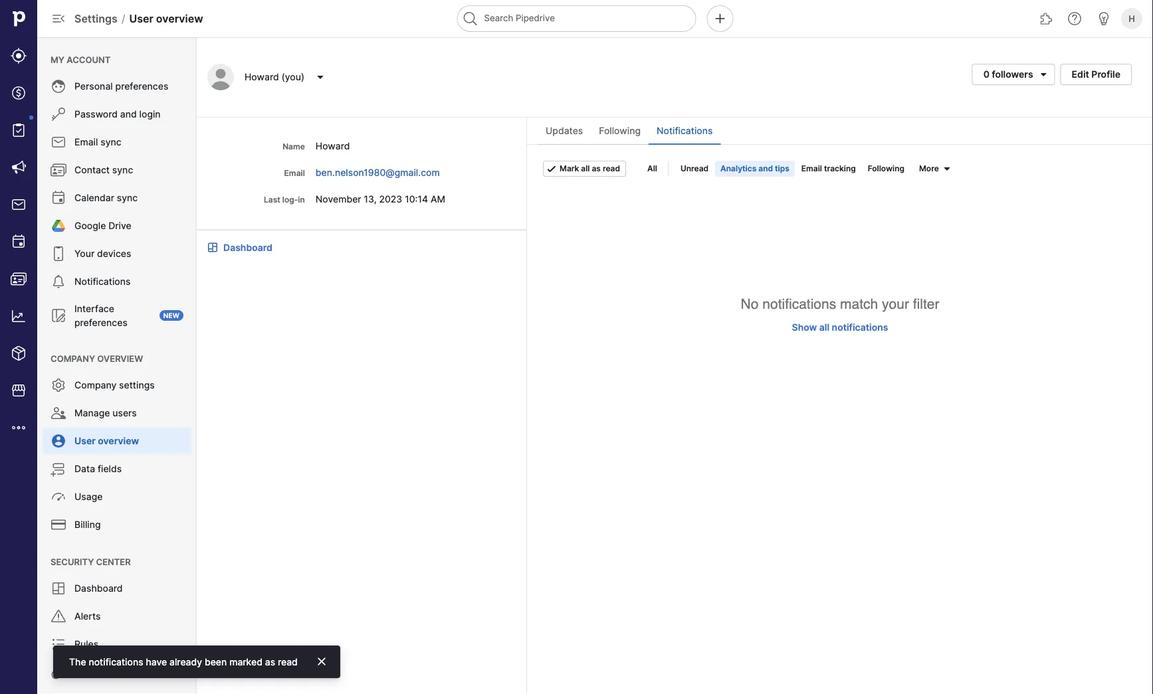 Task type: locate. For each thing, give the bounding box(es) containing it.
preferences down 'interface'
[[74, 317, 127, 328]]

10 color undefined image from the top
[[51, 461, 66, 477]]

select user image
[[312, 72, 328, 82]]

2 size s image from the left
[[942, 163, 952, 174]]

0 vertical spatial sync
[[101, 137, 121, 148]]

color undefined image inside password and login link
[[51, 106, 66, 122]]

1 vertical spatial overview
[[97, 354, 143, 364]]

single sign-on link
[[43, 659, 191, 686]]

1 horizontal spatial howard
[[316, 140, 350, 152]]

color undefined image left alerts
[[51, 609, 66, 625]]

color undefined image for dashboard
[[51, 581, 66, 597]]

overview up company settings link on the left bottom of page
[[97, 354, 143, 364]]

7 color undefined image from the top
[[51, 274, 66, 290]]

color undefined image down deals icon
[[11, 122, 27, 138]]

marketplace image
[[11, 383, 27, 399]]

color undefined image right marketplace 'icon'
[[51, 378, 66, 393]]

read
[[603, 164, 620, 173], [278, 657, 298, 668]]

usage
[[74, 491, 103, 503]]

color undefined image left manage
[[51, 405, 66, 421]]

login
[[139, 109, 161, 120]]

0
[[983, 69, 990, 80]]

sales assistant image
[[1096, 11, 1112, 27]]

12 color undefined image from the top
[[51, 665, 66, 681]]

0 horizontal spatial dashboard link
[[43, 576, 191, 602]]

0 horizontal spatial size s image
[[546, 163, 557, 174]]

and inside menu
[[120, 109, 137, 120]]

1 horizontal spatial following
[[868, 164, 905, 173]]

0 followers
[[983, 69, 1033, 80]]

notifications up unread at the top of page
[[657, 125, 713, 137]]

color undefined image for company settings
[[51, 378, 66, 393]]

8 color undefined image from the top
[[51, 378, 66, 393]]

0 vertical spatial read
[[603, 164, 620, 173]]

0 vertical spatial notifications
[[657, 125, 713, 137]]

color undefined image left your
[[51, 246, 66, 262]]

0 vertical spatial overview
[[156, 12, 203, 25]]

mark all as read
[[560, 164, 620, 173]]

menu
[[0, 0, 37, 695], [37, 37, 197, 695]]

0 horizontal spatial following
[[599, 125, 641, 137]]

color undefined image inside calendar sync link
[[51, 190, 66, 206]]

0 vertical spatial following
[[599, 125, 641, 137]]

contact sync link
[[43, 157, 191, 183]]

on
[[127, 667, 138, 678]]

calendar sync link
[[43, 185, 191, 211]]

0 vertical spatial company
[[51, 354, 95, 364]]

all inside button
[[581, 164, 590, 173]]

company settings
[[74, 380, 155, 391]]

email down name
[[284, 168, 305, 178]]

overview down manage users 'link'
[[98, 436, 139, 447]]

email up contact
[[74, 137, 98, 148]]

color undefined image left email sync
[[51, 134, 66, 150]]

color undefined image left 'the'
[[51, 665, 66, 681]]

color undefined image inside alerts link
[[51, 609, 66, 625]]

data
[[74, 464, 95, 475]]

0 horizontal spatial user
[[74, 436, 96, 447]]

and for password
[[120, 109, 137, 120]]

notifications
[[657, 125, 713, 137], [74, 276, 131, 287]]

color undefined image down "my"
[[51, 78, 66, 94]]

billing link
[[43, 512, 191, 538]]

color undefined image left rules
[[51, 637, 66, 653]]

more image
[[11, 420, 27, 436]]

6 color undefined image from the top
[[51, 246, 66, 262]]

updates
[[546, 125, 583, 137]]

notifications for the notifications have already been marked as read
[[89, 657, 143, 668]]

1 vertical spatial and
[[758, 164, 773, 173]]

sync down password and login link
[[101, 137, 121, 148]]

color undefined image inside usage link
[[51, 489, 66, 505]]

color undefined image inside user overview link
[[51, 433, 66, 449]]

as right mark
[[592, 164, 601, 173]]

personal
[[74, 81, 113, 92]]

company up company settings
[[51, 354, 95, 364]]

color undefined image inside manage users 'link'
[[51, 405, 66, 421]]

user right /
[[129, 12, 153, 25]]

size s image right more
[[942, 163, 952, 174]]

sync up drive
[[117, 192, 138, 204]]

color undefined image inside your devices link
[[51, 246, 66, 262]]

color undefined image for calendar sync
[[51, 190, 66, 206]]

1 vertical spatial dashboard
[[74, 583, 123, 595]]

all right 'show' on the top of page
[[819, 322, 830, 333]]

following inside button
[[868, 164, 905, 173]]

color undefined image down security
[[51, 581, 66, 597]]

drive
[[108, 220, 131, 232]]

notifications for no notifications match your filter
[[763, 296, 836, 312]]

alerts
[[74, 611, 101, 622]]

dashboard link
[[223, 241, 272, 255], [43, 576, 191, 602]]

following
[[599, 125, 641, 137], [868, 164, 905, 173]]

dashboard right "color link" icon
[[223, 242, 272, 253]]

4 color undefined image from the top
[[51, 190, 66, 206]]

name
[[283, 142, 305, 152]]

more button
[[914, 161, 955, 177]]

sync
[[101, 137, 121, 148], [112, 164, 133, 176], [117, 192, 138, 204]]

last
[[264, 195, 280, 205]]

as right the marked
[[265, 657, 275, 668]]

overview inside menu item
[[98, 436, 139, 447]]

user overview
[[74, 436, 139, 447]]

color undefined image for contact sync
[[51, 162, 66, 178]]

as inside button
[[592, 164, 601, 173]]

2023
[[379, 193, 402, 205]]

2 vertical spatial sync
[[117, 192, 138, 204]]

dashboard link down center
[[43, 576, 191, 602]]

analytics and tips button
[[715, 161, 795, 177]]

1 horizontal spatial and
[[758, 164, 773, 173]]

user up "data"
[[74, 436, 96, 447]]

notifications
[[763, 296, 836, 312], [832, 322, 888, 333], [89, 657, 143, 668]]

howard (you)
[[245, 71, 304, 83]]

and for analytics
[[758, 164, 773, 173]]

calendar
[[74, 192, 114, 204]]

0 vertical spatial dashboard link
[[223, 241, 272, 255]]

0 horizontal spatial notifications
[[74, 276, 131, 287]]

following left more
[[868, 164, 905, 173]]

and left login
[[120, 109, 137, 120]]

color undefined image inside single sign-on link
[[51, 665, 66, 681]]

email left 'tracking'
[[801, 164, 822, 173]]

manage users
[[74, 408, 137, 419]]

1 horizontal spatial as
[[592, 164, 601, 173]]

rules
[[74, 639, 99, 650]]

read left all
[[603, 164, 620, 173]]

5 color undefined image from the top
[[51, 218, 66, 234]]

1 horizontal spatial read
[[603, 164, 620, 173]]

products image
[[11, 346, 27, 362]]

color undefined image left password
[[51, 106, 66, 122]]

2 vertical spatial notifications
[[89, 657, 143, 668]]

1 horizontal spatial all
[[819, 322, 830, 333]]

following up the mark all as read
[[599, 125, 641, 137]]

alerts link
[[43, 603, 191, 630]]

all
[[581, 164, 590, 173], [819, 322, 830, 333]]

my
[[51, 54, 64, 65]]

last log-in
[[264, 195, 305, 205]]

color undefined image right contacts image
[[51, 274, 66, 290]]

dashboard link right "color link" icon
[[223, 241, 272, 255]]

0 horizontal spatial all
[[581, 164, 590, 173]]

notifications down your devices
[[74, 276, 131, 287]]

company for company settings
[[74, 380, 117, 391]]

0 horizontal spatial email
[[74, 137, 98, 148]]

0 horizontal spatial dashboard
[[74, 583, 123, 595]]

10:14
[[405, 193, 428, 205]]

0 horizontal spatial read
[[278, 657, 298, 668]]

color undefined image inside google drive link
[[51, 218, 66, 234]]

color undefined image for interface preferences
[[51, 308, 66, 324]]

1 vertical spatial sync
[[112, 164, 133, 176]]

3 color undefined image from the top
[[51, 162, 66, 178]]

0 vertical spatial all
[[581, 164, 590, 173]]

email tracking
[[801, 164, 856, 173]]

menu toggle image
[[51, 11, 66, 27]]

1 color undefined image from the top
[[51, 106, 66, 122]]

edit
[[1072, 69, 1089, 80]]

color undefined image
[[51, 78, 66, 94], [11, 122, 27, 138], [51, 308, 66, 324], [51, 433, 66, 449], [51, 489, 66, 505], [51, 517, 66, 533], [51, 609, 66, 625], [51, 637, 66, 653]]

howard right name
[[316, 140, 350, 152]]

all for as
[[581, 164, 590, 173]]

9 color undefined image from the top
[[51, 405, 66, 421]]

1 vertical spatial preferences
[[74, 317, 127, 328]]

in
[[298, 195, 305, 205]]

0 vertical spatial howard
[[245, 71, 279, 83]]

1 vertical spatial following
[[868, 164, 905, 173]]

personal preferences link
[[43, 73, 191, 100]]

color undefined image for rules
[[51, 637, 66, 653]]

0 horizontal spatial as
[[265, 657, 275, 668]]

email inside email tracking "button"
[[801, 164, 822, 173]]

13,
[[364, 193, 377, 205]]

1 horizontal spatial size s image
[[942, 163, 952, 174]]

2 horizontal spatial email
[[801, 164, 822, 173]]

dashboard down security center
[[74, 583, 123, 595]]

mark all as read button
[[543, 161, 626, 177]]

preferences for personal
[[115, 81, 168, 92]]

1 vertical spatial user
[[74, 436, 96, 447]]

1 vertical spatial as
[[265, 657, 275, 668]]

color undefined image inside rules link
[[51, 637, 66, 653]]

am
[[431, 193, 445, 205]]

company for company overview
[[51, 354, 95, 364]]

1 size s image from the left
[[546, 163, 557, 174]]

color undefined image for email sync
[[51, 134, 66, 150]]

color undefined image left the calendar
[[51, 190, 66, 206]]

0 vertical spatial and
[[120, 109, 137, 120]]

email inside email sync link
[[74, 137, 98, 148]]

howard left (you)
[[245, 71, 279, 83]]

rules link
[[43, 631, 191, 658]]

activities image
[[11, 234, 27, 250]]

the notifications have already been marked as read
[[69, 657, 298, 668]]

no
[[741, 296, 759, 312]]

and left tips
[[758, 164, 773, 173]]

color undefined image for user overview
[[51, 433, 66, 449]]

1 horizontal spatial notifications
[[657, 125, 713, 137]]

single
[[74, 667, 102, 678]]

color undefined image left usage
[[51, 489, 66, 505]]

user overview menu item
[[37, 428, 197, 455]]

color undefined image inside "personal preferences" link
[[51, 78, 66, 94]]

color undefined image right more icon
[[51, 433, 66, 449]]

billing
[[74, 519, 101, 531]]

mark
[[560, 164, 579, 173]]

1 vertical spatial dashboard link
[[43, 576, 191, 602]]

1 vertical spatial notifications
[[832, 322, 888, 333]]

company down company overview
[[74, 380, 117, 391]]

2 vertical spatial overview
[[98, 436, 139, 447]]

user
[[129, 12, 153, 25], [74, 436, 96, 447]]

0 vertical spatial notifications
[[763, 296, 836, 312]]

0 vertical spatial user
[[129, 12, 153, 25]]

overview right /
[[156, 12, 203, 25]]

0 vertical spatial as
[[592, 164, 601, 173]]

single sign-on
[[74, 667, 138, 678]]

size s image left mark
[[546, 163, 557, 174]]

color undefined image for data fields
[[51, 461, 66, 477]]

color undefined image inside data fields link
[[51, 461, 66, 477]]

unread button
[[675, 161, 714, 177]]

size s image
[[546, 163, 557, 174], [942, 163, 952, 174]]

all right mark
[[581, 164, 590, 173]]

sync for calendar sync
[[117, 192, 138, 204]]

google drive
[[74, 220, 131, 232]]

color undefined image left billing
[[51, 517, 66, 533]]

notifications inside notifications link
[[74, 276, 131, 287]]

my account
[[51, 54, 111, 65]]

security
[[51, 557, 94, 567]]

0 horizontal spatial howard
[[245, 71, 279, 83]]

1 vertical spatial all
[[819, 322, 830, 333]]

color primary image
[[1036, 69, 1052, 80]]

howard
[[245, 71, 279, 83], [316, 140, 350, 152]]

1 horizontal spatial dashboard
[[223, 242, 272, 253]]

1 vertical spatial howard
[[316, 140, 350, 152]]

ben.nelson1980@gmail.com
[[316, 167, 440, 178]]

password
[[74, 109, 118, 120]]

color undefined image left contact
[[51, 162, 66, 178]]

color undefined image inside billing link
[[51, 517, 66, 533]]

and
[[120, 109, 137, 120], [758, 164, 773, 173]]

color undefined image left 'interface'
[[51, 308, 66, 324]]

color undefined image left google
[[51, 218, 66, 234]]

color undefined image left "data"
[[51, 461, 66, 477]]

0 vertical spatial preferences
[[115, 81, 168, 92]]

quick add image
[[712, 11, 728, 27]]

read left the color primary inverted icon at the left bottom
[[278, 657, 298, 668]]

color undefined image inside email sync link
[[51, 134, 66, 150]]

1 vertical spatial company
[[74, 380, 117, 391]]

sync down email sync link
[[112, 164, 133, 176]]

size s image inside more button
[[942, 163, 952, 174]]

color undefined image inside notifications link
[[51, 274, 66, 290]]

color undefined image
[[51, 106, 66, 122], [51, 134, 66, 150], [51, 162, 66, 178], [51, 190, 66, 206], [51, 218, 66, 234], [51, 246, 66, 262], [51, 274, 66, 290], [51, 378, 66, 393], [51, 405, 66, 421], [51, 461, 66, 477], [51, 581, 66, 597], [51, 665, 66, 681]]

1 horizontal spatial user
[[129, 12, 153, 25]]

2 color undefined image from the top
[[51, 134, 66, 150]]

11 color undefined image from the top
[[51, 581, 66, 597]]

1 vertical spatial notifications
[[74, 276, 131, 287]]

contact sync
[[74, 164, 133, 176]]

overview
[[156, 12, 203, 25], [97, 354, 143, 364], [98, 436, 139, 447]]

color undefined image inside contact sync link
[[51, 162, 66, 178]]

0 horizontal spatial and
[[120, 109, 137, 120]]

color undefined image inside company settings link
[[51, 378, 66, 393]]

sign-
[[104, 667, 127, 678]]

preferences up login
[[115, 81, 168, 92]]

interface preferences
[[74, 303, 127, 328]]

and inside button
[[758, 164, 773, 173]]



Task type: describe. For each thing, give the bounding box(es) containing it.
tracking
[[824, 164, 856, 173]]

0 vertical spatial dashboard
[[223, 242, 272, 253]]

tips
[[775, 164, 789, 173]]

settings
[[119, 380, 155, 391]]

analytics and tips
[[721, 164, 789, 173]]

email for email sync
[[74, 137, 98, 148]]

color undefined image for your devices
[[51, 246, 66, 262]]

color undefined image for google drive
[[51, 218, 66, 234]]

more
[[919, 164, 939, 173]]

contact
[[74, 164, 110, 176]]

settings / user overview
[[74, 12, 203, 25]]

settings
[[74, 12, 117, 25]]

personal preferences
[[74, 81, 168, 92]]

howard for howard (you)
[[245, 71, 279, 83]]

color undefined image for single sign-on
[[51, 665, 66, 681]]

h
[[1129, 13, 1135, 24]]

overview for user overview
[[98, 436, 139, 447]]

unread
[[681, 164, 709, 173]]

color undefined image for notifications
[[51, 274, 66, 290]]

color undefined image for manage users
[[51, 405, 66, 421]]

Search Pipedrive field
[[457, 5, 696, 32]]

color undefined image for password and login
[[51, 106, 66, 122]]

already
[[169, 657, 202, 668]]

show
[[792, 322, 817, 333]]

all for notifications
[[819, 322, 830, 333]]

color undefined image for alerts
[[51, 609, 66, 625]]

sync for email sync
[[101, 137, 121, 148]]

edit profile button
[[1060, 64, 1132, 85]]

1 horizontal spatial email
[[284, 168, 305, 178]]

menu containing personal preferences
[[37, 37, 197, 695]]

users
[[112, 408, 137, 419]]

user inside user overview link
[[74, 436, 96, 447]]

google
[[74, 220, 106, 232]]

analytics
[[721, 164, 757, 173]]

0 followers button
[[972, 64, 1055, 85]]

new
[[163, 312, 179, 320]]

the
[[69, 657, 86, 668]]

overview for company overview
[[97, 354, 143, 364]]

manage users link
[[43, 400, 191, 427]]

size s image inside mark all as read button
[[546, 163, 557, 174]]

howard for howard
[[316, 140, 350, 152]]

color undefined image for billing
[[51, 517, 66, 533]]

usage link
[[43, 484, 191, 510]]

profile
[[1092, 69, 1121, 80]]

security center
[[51, 557, 131, 567]]

user overview link
[[43, 428, 191, 455]]

your devices
[[74, 248, 131, 260]]

leads image
[[11, 48, 27, 64]]

color link image
[[207, 242, 218, 253]]

home image
[[9, 9, 29, 29]]

data fields
[[74, 464, 122, 475]]

insights image
[[11, 308, 27, 324]]

no notifications match your filter
[[741, 296, 939, 312]]

1 horizontal spatial dashboard link
[[223, 241, 272, 255]]

center
[[96, 557, 131, 567]]

(you)
[[281, 71, 304, 83]]

followers
[[992, 69, 1033, 80]]

all
[[647, 164, 657, 173]]

been
[[205, 657, 227, 668]]

manage
[[74, 408, 110, 419]]

color undefined image for usage
[[51, 489, 66, 505]]

password and login
[[74, 109, 161, 120]]

november 13, 2023 10:14 am
[[316, 193, 445, 205]]

show all notifications
[[792, 322, 888, 333]]

email for email tracking
[[801, 164, 822, 173]]

marked
[[229, 657, 262, 668]]

read inside mark all as read button
[[603, 164, 620, 173]]

email sync
[[74, 137, 121, 148]]

data fields link
[[43, 456, 191, 483]]

quick help image
[[1067, 11, 1083, 27]]

campaigns image
[[11, 160, 27, 175]]

notifications link
[[43, 269, 191, 295]]

sales inbox image
[[11, 197, 27, 213]]

filter
[[913, 296, 939, 312]]

email tracking button
[[796, 161, 861, 177]]

account
[[67, 54, 111, 65]]

deals image
[[11, 85, 27, 101]]

all button
[[642, 161, 663, 177]]

company settings link
[[43, 372, 191, 399]]

/
[[121, 12, 125, 25]]

1 vertical spatial read
[[278, 657, 298, 668]]

preferences for interface
[[74, 317, 127, 328]]

company overview
[[51, 354, 143, 364]]

november
[[316, 193, 361, 205]]

color primary inverted image
[[316, 657, 327, 667]]

your
[[882, 296, 909, 312]]

sync for contact sync
[[112, 164, 133, 176]]

password and login link
[[43, 101, 191, 128]]

color undefined image for personal preferences
[[51, 78, 66, 94]]

ben.nelson1980@gmail.com link
[[316, 167, 442, 178]]

contacts image
[[11, 271, 27, 287]]

h button
[[1119, 5, 1145, 32]]

devices
[[97, 248, 131, 260]]

your
[[74, 248, 95, 260]]

google drive link
[[43, 213, 191, 239]]

interface
[[74, 303, 114, 314]]

have
[[146, 657, 167, 668]]

following button
[[863, 161, 910, 177]]

log-
[[282, 195, 298, 205]]



Task type: vqa. For each thing, say whether or not it's contained in the screenshot.
the forecast icon on the top left of the page
no



